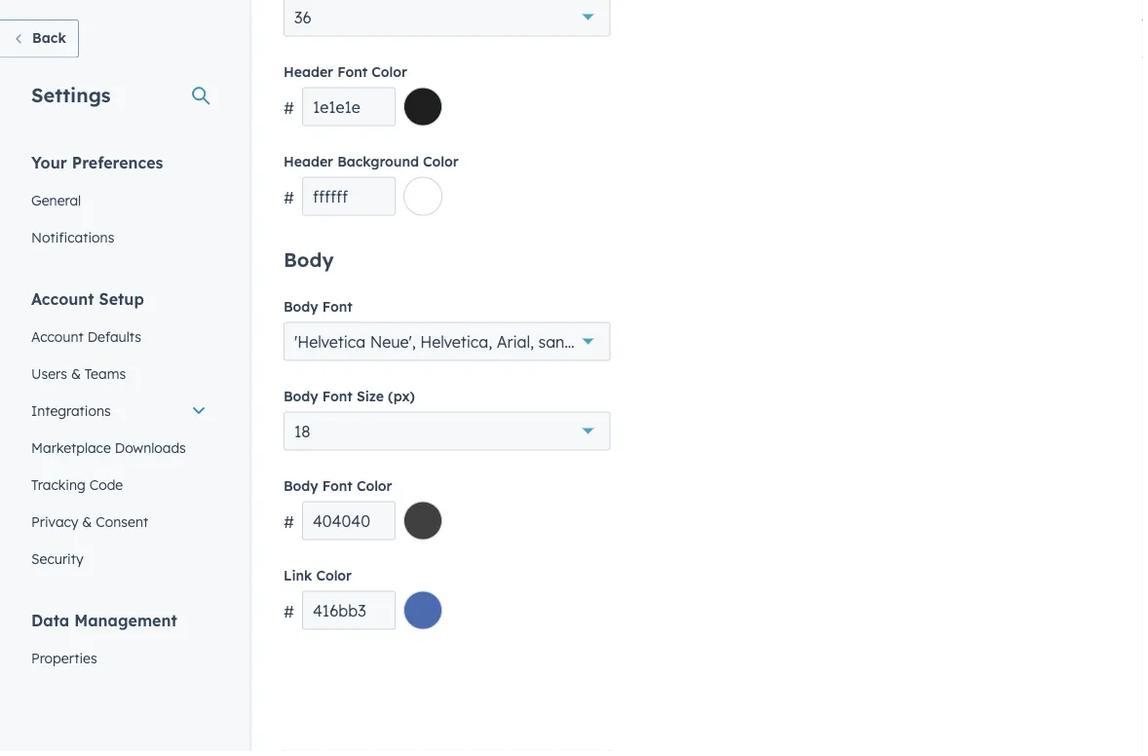 Task type: locate. For each thing, give the bounding box(es) containing it.
privacy
[[31, 513, 78, 530]]

color right background
[[423, 153, 459, 170]]

4 # from the top
[[284, 603, 294, 622]]

link
[[284, 568, 312, 585]]

font for body font
[[323, 298, 353, 316]]

1 body from the top
[[284, 248, 334, 272]]

color for header font color
[[372, 63, 407, 81]]

2 account from the top
[[31, 328, 84, 345]]

1 account from the top
[[31, 289, 94, 309]]

&
[[71, 365, 81, 382], [82, 513, 92, 530]]

color right link
[[316, 568, 352, 585]]

body up 'helvetica
[[284, 298, 318, 316]]

font left size
[[323, 388, 353, 405]]

account setup element
[[20, 288, 218, 578]]

account
[[31, 289, 94, 309], [31, 328, 84, 345]]

account up account defaults
[[31, 289, 94, 309]]

& right privacy
[[82, 513, 92, 530]]

account defaults link
[[20, 318, 218, 355]]

body up body font
[[284, 248, 334, 272]]

data management
[[31, 611, 177, 630]]

3 # from the top
[[284, 513, 294, 532]]

teams
[[85, 365, 126, 382]]

header font color
[[284, 63, 407, 81]]

# down header font color
[[284, 99, 294, 118]]

# down link
[[284, 603, 294, 622]]

0 vertical spatial &
[[71, 365, 81, 382]]

header
[[284, 63, 333, 81], [284, 153, 333, 170]]

body
[[284, 248, 334, 272], [284, 298, 318, 316], [284, 388, 318, 405], [284, 478, 318, 495]]

color for header background color
[[423, 153, 459, 170]]

1 # from the top
[[284, 99, 294, 118]]

downloads
[[115, 439, 186, 456]]

1 vertical spatial &
[[82, 513, 92, 530]]

integrations
[[31, 402, 111, 419]]

font
[[337, 63, 368, 81], [323, 298, 353, 316], [323, 388, 353, 405], [323, 478, 353, 495]]

1 horizontal spatial &
[[82, 513, 92, 530]]

body for body font
[[284, 298, 318, 316]]

0 vertical spatial account
[[31, 289, 94, 309]]

3 body from the top
[[284, 388, 318, 405]]

users & teams
[[31, 365, 126, 382]]

header left background
[[284, 153, 333, 170]]

2 # from the top
[[284, 188, 294, 208]]

font up 'helvetica
[[323, 298, 353, 316]]

your preferences element
[[20, 152, 218, 256]]

preferences
[[72, 153, 163, 172]]

body for body font color
[[284, 478, 318, 495]]

color down size
[[357, 478, 392, 495]]

& for privacy
[[82, 513, 92, 530]]

serif
[[578, 333, 610, 352]]

# down header background color
[[284, 188, 294, 208]]

users & teams link
[[20, 355, 218, 392]]

font down body font size (px)
[[323, 478, 353, 495]]

body up 18
[[284, 388, 318, 405]]

2 body from the top
[[284, 298, 318, 316]]

font up header background color
[[337, 63, 368, 81]]

back
[[32, 29, 66, 46]]

account for account defaults
[[31, 328, 84, 345]]

# up link
[[284, 513, 294, 532]]

general link
[[20, 182, 218, 219]]

2 header from the top
[[284, 153, 333, 170]]

account up users
[[31, 328, 84, 345]]

privacy & consent link
[[20, 504, 218, 541]]

'helvetica
[[294, 333, 366, 352]]

body font
[[284, 298, 353, 316]]

settings
[[31, 82, 111, 107]]

None text field
[[302, 502, 396, 541]]

36
[[294, 8, 312, 27]]

#
[[284, 99, 294, 118], [284, 188, 294, 208], [284, 513, 294, 532], [284, 603, 294, 622]]

color
[[372, 63, 407, 81], [423, 153, 459, 170], [357, 478, 392, 495], [316, 568, 352, 585]]

tracking code link
[[20, 467, 218, 504]]

1 header from the top
[[284, 63, 333, 81]]

properties
[[31, 650, 97, 667]]

general
[[31, 192, 81, 209]]

color down '36' popup button
[[372, 63, 407, 81]]

header for header font color
[[284, 63, 333, 81]]

'helvetica neue', helvetica, arial, sans-serif
[[294, 333, 610, 352]]

1 vertical spatial header
[[284, 153, 333, 170]]

body for body font size (px)
[[284, 388, 318, 405]]

0 vertical spatial header
[[284, 63, 333, 81]]

4 body from the top
[[284, 478, 318, 495]]

body down 18
[[284, 478, 318, 495]]

18 button
[[284, 413, 611, 452]]

& right users
[[71, 365, 81, 382]]

header down "36"
[[284, 63, 333, 81]]

1 vertical spatial account
[[31, 328, 84, 345]]

None text field
[[302, 88, 396, 127], [302, 178, 396, 217], [302, 592, 396, 631], [302, 88, 396, 127], [302, 178, 396, 217], [302, 592, 396, 631]]

account for account setup
[[31, 289, 94, 309]]

0 horizontal spatial &
[[71, 365, 81, 382]]

management
[[74, 611, 177, 630]]

users
[[31, 365, 67, 382]]



Task type: describe. For each thing, give the bounding box(es) containing it.
integrations button
[[20, 392, 218, 429]]

size
[[357, 388, 384, 405]]

consent
[[96, 513, 148, 530]]

account defaults
[[31, 328, 141, 345]]

notifications
[[31, 229, 114, 246]]

(px)
[[388, 388, 415, 405]]

arial,
[[497, 333, 534, 352]]

header for header background color
[[284, 153, 333, 170]]

body font color
[[284, 478, 392, 495]]

your preferences
[[31, 153, 163, 172]]

tracking code
[[31, 476, 123, 493]]

# for header font color
[[284, 99, 294, 118]]

'helvetica neue', helvetica, arial, sans-serif button
[[284, 323, 611, 362]]

properties link
[[20, 640, 218, 677]]

privacy & consent
[[31, 513, 148, 530]]

back link
[[0, 20, 79, 58]]

helvetica,
[[420, 333, 493, 352]]

sans-
[[539, 333, 578, 352]]

security link
[[20, 541, 218, 578]]

notifications link
[[20, 219, 218, 256]]

36 button
[[284, 0, 611, 37]]

# for header background color
[[284, 188, 294, 208]]

font for body font size (px)
[[323, 388, 353, 405]]

# for body font color
[[284, 513, 294, 532]]

# for link color
[[284, 603, 294, 622]]

body for body
[[284, 248, 334, 272]]

font for body font color
[[323, 478, 353, 495]]

font for header font color
[[337, 63, 368, 81]]

& for users
[[71, 365, 81, 382]]

account setup
[[31, 289, 144, 309]]

marketplace downloads
[[31, 439, 186, 456]]

data management element
[[20, 610, 218, 752]]

defaults
[[87, 328, 141, 345]]

marketplace downloads link
[[20, 429, 218, 467]]

neue',
[[370, 333, 416, 352]]

header background color
[[284, 153, 459, 170]]

color for body font color
[[357, 478, 392, 495]]

code
[[89, 476, 123, 493]]

background
[[337, 153, 419, 170]]

data
[[31, 611, 69, 630]]

your
[[31, 153, 67, 172]]

18
[[294, 422, 311, 442]]

tracking
[[31, 476, 86, 493]]

marketplace
[[31, 439, 111, 456]]

link color
[[284, 568, 352, 585]]

body font size (px)
[[284, 388, 415, 405]]

security
[[31, 550, 83, 567]]

setup
[[99, 289, 144, 309]]



Task type: vqa. For each thing, say whether or not it's contained in the screenshot.
"5" to the right
no



